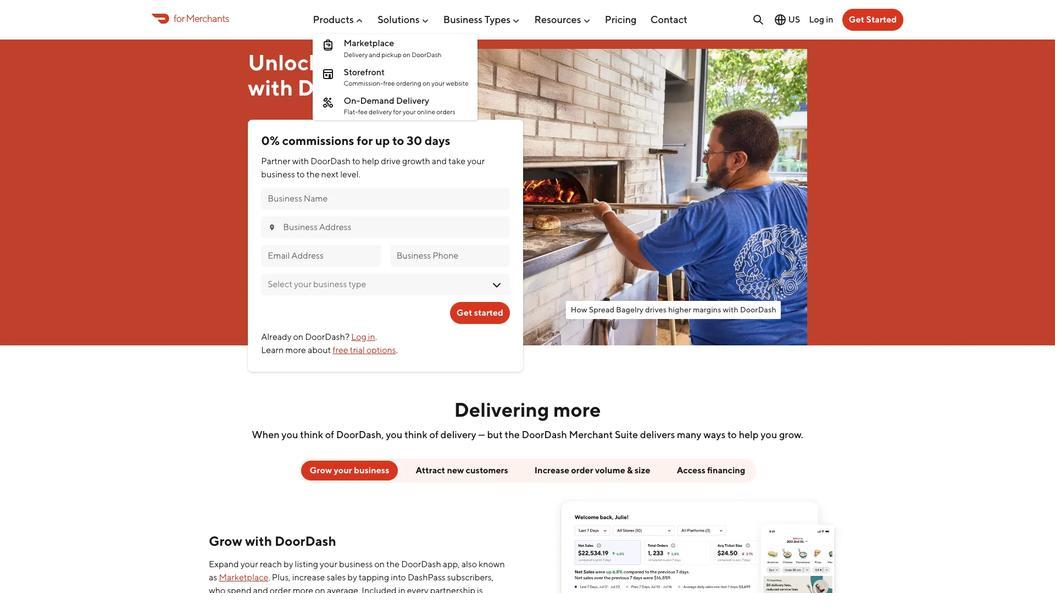 Task type: describe. For each thing, give the bounding box(es) containing it.
trial
[[350, 345, 365, 356]]

in inside already on doordash? log in . learn more about free trial options .
[[368, 332, 375, 342]]

when you think of doordash, you think of delivery — but the doordash merchant suite delivers many ways to help you grow.
[[252, 429, 804, 441]]

app,
[[443, 560, 460, 570]]

with inside chevron right tab panel
[[245, 534, 272, 549]]

insights you can use image
[[550, 492, 847, 594]]

spend
[[227, 586, 252, 594]]

up
[[375, 134, 390, 148]]

order inside '. plus, increase sales by tapping into dashpass subscribers, who spend and order more on average. included in every partnership is'
[[270, 586, 291, 594]]

on inside marketplace delivery and pickup on doordash
[[403, 50, 411, 59]]

your up sales in the left bottom of the page
[[320, 560, 338, 570]]

0 vertical spatial .
[[375, 332, 377, 342]]

on inside expand your reach by listing your business on the doordash app, also known as
[[375, 560, 385, 570]]

for inside for merchants link
[[174, 13, 185, 24]]

location pin image
[[268, 223, 277, 232]]

is
[[477, 586, 483, 594]]

on-demand delivery flat-fee delivery for your online orders
[[344, 96, 456, 116]]

delivering more
[[454, 398, 601, 421]]

grow for grow with doordash
[[209, 534, 242, 549]]

grow your business
[[310, 465, 389, 476]]

get started
[[457, 308, 504, 318]]

marketplace link
[[219, 573, 269, 583]]

into
[[391, 573, 406, 583]]

suite
[[615, 429, 638, 441]]

learn
[[261, 345, 284, 356]]

Business Name text field
[[268, 193, 504, 205]]

access
[[677, 465, 706, 476]]

more up merchant
[[554, 398, 601, 421]]

3 you from the left
[[761, 429, 778, 441]]

merchant
[[569, 429, 613, 441]]

free inside storefront commission-free ordering on your website
[[383, 79, 395, 87]]

grow with doordash
[[209, 534, 336, 549]]

order inside 'button'
[[571, 465, 594, 476]]

doordash inside partner with doordash to help drive growth and take your business to the next level.
[[311, 156, 351, 166]]

delivering
[[454, 398, 550, 421]]

dashpass
[[408, 573, 446, 583]]

your up marketplace link
[[241, 560, 258, 570]]

how spread bagelry drives higher margins with doordash link
[[567, 301, 781, 319]]

doordash up listing
[[275, 534, 336, 549]]

unlock more profits with doordash
[[248, 49, 450, 101]]

on-
[[344, 96, 360, 106]]

solutions
[[378, 14, 420, 25]]

0%
[[261, 134, 280, 148]]

resources
[[535, 14, 581, 25]]

1 vertical spatial help
[[739, 429, 759, 441]]

and inside partner with doordash to help drive growth and take your business to the next level.
[[432, 156, 447, 166]]

options
[[367, 345, 396, 356]]

margins
[[693, 305, 722, 314]]

known
[[479, 560, 505, 570]]

partner with doordash to help drive growth and take your business to the next level.
[[261, 156, 485, 180]]

bagelry
[[616, 305, 644, 314]]

many
[[677, 429, 702, 441]]

more inside unlock more profits with doordash
[[325, 49, 378, 75]]

with right margins
[[723, 305, 739, 314]]

online
[[417, 108, 435, 116]]

delivery inside 'on-demand delivery flat-fee delivery for your online orders'
[[396, 96, 429, 106]]

customers
[[466, 465, 508, 476]]

your inside storefront commission-free ordering on your website
[[432, 79, 445, 87]]

delivery inside 'on-demand delivery flat-fee delivery for your online orders'
[[369, 108, 392, 116]]

sales
[[327, 573, 346, 583]]

products
[[313, 14, 354, 25]]

level.
[[340, 169, 361, 180]]

orders
[[437, 108, 456, 116]]

in inside '. plus, increase sales by tapping into dashpass subscribers, who spend and order more on average. included in every partnership is'
[[398, 586, 406, 594]]

subscribers,
[[447, 573, 494, 583]]

to left next
[[297, 169, 305, 180]]

how
[[571, 305, 588, 314]]

included
[[362, 586, 397, 594]]

business inside partner with doordash to help drive growth and take your business to the next level.
[[261, 169, 295, 180]]

next
[[321, 169, 339, 180]]

contact
[[651, 14, 688, 25]]

and inside '. plus, increase sales by tapping into dashpass subscribers, who spend and order more on average. included in every partnership is'
[[253, 586, 268, 594]]

listing
[[295, 560, 318, 570]]

how spread bagelry drives higher margins with doordash
[[571, 305, 777, 314]]

types
[[485, 14, 511, 25]]

size
[[635, 465, 651, 476]]

log in
[[809, 14, 834, 25]]

with inside partner with doordash to help drive growth and take your business to the next level.
[[292, 156, 309, 166]]

1 horizontal spatial log
[[809, 14, 825, 25]]

grow with doordash tab list
[[191, 459, 864, 594]]

financing
[[708, 465, 746, 476]]

merchants
[[186, 13, 229, 24]]

to right ways
[[728, 429, 737, 441]]

on inside '. plus, increase sales by tapping into dashpass subscribers, who spend and order more on average. included in every partnership is'
[[315, 586, 325, 594]]

get for get started
[[457, 308, 472, 318]]

the inside partner with doordash to help drive growth and take your business to the next level.
[[307, 169, 320, 180]]

spread
[[589, 305, 615, 314]]

1 vertical spatial log in link
[[351, 332, 375, 342]]

globe line image
[[774, 13, 788, 26]]

2 horizontal spatial the
[[505, 429, 520, 441]]

for merchants link
[[152, 11, 229, 26]]

flat-
[[344, 108, 358, 116]]

when
[[252, 429, 280, 441]]

higher
[[669, 305, 692, 314]]

also
[[462, 560, 477, 570]]

for inside 'on-demand delivery flat-fee delivery for your online orders'
[[393, 108, 402, 116]]

attract
[[416, 465, 445, 476]]

2 of from the left
[[430, 429, 439, 441]]

grow your business button
[[301, 461, 398, 481]]

your inside 'on-demand delivery flat-fee delivery for your online orders'
[[403, 108, 416, 116]]

average.
[[327, 586, 360, 594]]

order hotbag line image
[[322, 39, 335, 52]]

who
[[209, 586, 226, 594]]

profits
[[383, 49, 450, 75]]

doordash inside expand your reach by listing your business on the doordash app, also known as
[[401, 560, 441, 570]]

1 vertical spatial delivery
[[441, 429, 476, 441]]

every
[[407, 586, 429, 594]]

get started
[[849, 14, 897, 25]]

already on doordash? log in . learn more about free trial options .
[[261, 332, 398, 356]]

business types link
[[444, 9, 521, 29]]

access financing button
[[668, 461, 755, 481]]

increase
[[292, 573, 325, 583]]

marketplace delivery and pickup on doordash
[[344, 38, 442, 59]]



Task type: vqa. For each thing, say whether or not it's contained in the screenshot.
right their
no



Task type: locate. For each thing, give the bounding box(es) containing it.
commission-
[[344, 79, 383, 87]]

1 horizontal spatial and
[[369, 50, 380, 59]]

drive
[[381, 156, 401, 166]]

2 vertical spatial business
[[339, 560, 373, 570]]

resources link
[[535, 9, 591, 29]]

increase order volume & size button
[[526, 461, 660, 481]]

on inside storefront commission-free ordering on your website
[[423, 79, 430, 87]]

1 vertical spatial marketplace
[[219, 573, 269, 583]]

the left next
[[307, 169, 320, 180]]

0 horizontal spatial the
[[307, 169, 320, 180]]

help
[[362, 156, 380, 166], [739, 429, 759, 441]]

website
[[446, 79, 469, 87]]

grow for grow your business
[[310, 465, 332, 476]]

1 horizontal spatial log in link
[[809, 14, 834, 25]]

0 vertical spatial help
[[362, 156, 380, 166]]

and left the take
[[432, 156, 447, 166]]

business down partner
[[261, 169, 295, 180]]

2 vertical spatial the
[[387, 560, 400, 570]]

the
[[307, 169, 320, 180], [505, 429, 520, 441], [387, 560, 400, 570]]

the up the into
[[387, 560, 400, 570]]

1 you from the left
[[282, 429, 298, 441]]

1 vertical spatial the
[[505, 429, 520, 441]]

1 horizontal spatial free
[[383, 79, 395, 87]]

by up average.
[[348, 573, 357, 583]]

of
[[325, 429, 334, 441], [430, 429, 439, 441]]

1 of from the left
[[325, 429, 334, 441]]

business
[[261, 169, 295, 180], [354, 465, 389, 476], [339, 560, 373, 570]]

and down marketplace link
[[253, 586, 268, 594]]

0 horizontal spatial of
[[325, 429, 334, 441]]

1 horizontal spatial the
[[387, 560, 400, 570]]

think right when
[[300, 429, 323, 441]]

solutions link
[[378, 9, 430, 29]]

1 horizontal spatial of
[[430, 429, 439, 441]]

0 horizontal spatial free
[[333, 345, 348, 356]]

to
[[393, 134, 404, 148], [352, 156, 360, 166], [297, 169, 305, 180], [728, 429, 737, 441]]

the inside expand your reach by listing your business on the doordash app, also known as
[[387, 560, 400, 570]]

storefront commission-free ordering on your website
[[344, 67, 469, 87]]

log in link up free trial options link
[[351, 332, 375, 342]]

doordash
[[412, 50, 442, 59], [298, 75, 400, 101], [311, 156, 351, 166], [740, 305, 777, 314], [522, 429, 567, 441], [275, 534, 336, 549], [401, 560, 441, 570]]

0 horizontal spatial marketplace
[[219, 573, 269, 583]]

1 vertical spatial free
[[333, 345, 348, 356]]

grow.
[[780, 429, 804, 441]]

new
[[447, 465, 464, 476]]

0 horizontal spatial grow
[[209, 534, 242, 549]]

business types
[[444, 14, 511, 25]]

business inside button
[[354, 465, 389, 476]]

0 vertical spatial log
[[809, 14, 825, 25]]

started
[[867, 14, 897, 25]]

in right us
[[826, 14, 834, 25]]

and left pickup at the top left
[[369, 50, 380, 59]]

2 vertical spatial in
[[398, 586, 406, 594]]

get started button
[[843, 9, 904, 31]]

your inside partner with doordash to help drive growth and take your business to the next level.
[[467, 156, 485, 166]]

grow
[[310, 465, 332, 476], [209, 534, 242, 549]]

2 you from the left
[[386, 429, 403, 441]]

with right partner
[[292, 156, 309, 166]]

2 horizontal spatial in
[[826, 14, 834, 25]]

2 vertical spatial and
[[253, 586, 268, 594]]

0 vertical spatial grow
[[310, 465, 332, 476]]

log up trial
[[351, 332, 367, 342]]

0 horizontal spatial order
[[270, 586, 291, 594]]

free left trial
[[333, 345, 348, 356]]

order left the volume
[[571, 465, 594, 476]]

. up options on the left bottom of page
[[375, 332, 377, 342]]

of left doordash,
[[325, 429, 334, 441]]

on up tapping
[[375, 560, 385, 570]]

doordash right margins
[[740, 305, 777, 314]]

marketplace up pickup at the top left
[[344, 38, 394, 49]]

you left the grow.
[[761, 429, 778, 441]]

by inside '. plus, increase sales by tapping into dashpass subscribers, who spend and order more on average. included in every partnership is'
[[348, 573, 357, 583]]

doordash inside unlock more profits with doordash
[[298, 75, 400, 101]]

delivery down demand
[[369, 108, 392, 116]]

take
[[449, 156, 466, 166]]

commissions
[[282, 134, 354, 148]]

0 horizontal spatial help
[[362, 156, 380, 166]]

products link
[[313, 9, 364, 29]]

1 vertical spatial grow
[[209, 534, 242, 549]]

0 vertical spatial free
[[383, 79, 395, 87]]

marketplace up spend
[[219, 573, 269, 583]]

the right but
[[505, 429, 520, 441]]

1 vertical spatial and
[[432, 156, 447, 166]]

30
[[407, 134, 422, 148]]

more down increase
[[293, 586, 314, 594]]

storefront
[[344, 67, 385, 77]]

1 vertical spatial log
[[351, 332, 367, 342]]

merchant line image
[[322, 67, 335, 81]]

on
[[403, 50, 411, 59], [423, 79, 430, 87], [293, 332, 304, 342], [375, 560, 385, 570], [315, 586, 325, 594]]

doordash up storefront commission-free ordering on your website
[[412, 50, 442, 59]]

your right the take
[[467, 156, 485, 166]]

0 vertical spatial delivery
[[369, 108, 392, 116]]

marketplace inside chevron right tab panel
[[219, 573, 269, 583]]

increase order volume & size
[[535, 465, 651, 476]]

your left website
[[432, 79, 445, 87]]

get
[[849, 14, 865, 25], [457, 308, 472, 318]]

1 horizontal spatial by
[[348, 573, 357, 583]]

ways
[[704, 429, 726, 441]]

in down the into
[[398, 586, 406, 594]]

free inside already on doordash? log in . learn more about free trial options .
[[333, 345, 348, 356]]

1 horizontal spatial grow
[[310, 465, 332, 476]]

spread bagelry image
[[475, 49, 807, 346]]

1 horizontal spatial in
[[398, 586, 406, 594]]

for left up
[[357, 134, 373, 148]]

1 vertical spatial by
[[348, 573, 357, 583]]

get left the started
[[849, 14, 865, 25]]

help inside partner with doordash to help drive growth and take your business to the next level.
[[362, 156, 380, 166]]

access financing
[[677, 465, 746, 476]]

1 vertical spatial delivery
[[396, 96, 429, 106]]

1 vertical spatial .
[[396, 345, 398, 356]]

marketplace for marketplace delivery and pickup on doordash
[[344, 38, 394, 49]]

0 horizontal spatial for
[[174, 13, 185, 24]]

doordash up dashpass
[[401, 560, 441, 570]]

0 vertical spatial and
[[369, 50, 380, 59]]

1 horizontal spatial .
[[375, 332, 377, 342]]

more right the learn
[[286, 345, 306, 356]]

chevron right tab panel
[[191, 492, 864, 594]]

0 horizontal spatial delivery
[[344, 50, 368, 59]]

1 horizontal spatial get
[[849, 14, 865, 25]]

0 vertical spatial get
[[849, 14, 865, 25]]

1 horizontal spatial delivery
[[396, 96, 429, 106]]

doordash up flat-
[[298, 75, 400, 101]]

to right up
[[393, 134, 404, 148]]

0 horizontal spatial log in link
[[351, 332, 375, 342]]

0 vertical spatial for
[[174, 13, 185, 24]]

attract new customers
[[416, 465, 508, 476]]

. right trial
[[396, 345, 398, 356]]

ordering
[[396, 79, 422, 87]]

0 horizontal spatial log
[[351, 332, 367, 342]]

2 think from the left
[[405, 429, 428, 441]]

you right when
[[282, 429, 298, 441]]

business
[[444, 14, 483, 25]]

0 vertical spatial in
[[826, 14, 834, 25]]

0 vertical spatial the
[[307, 169, 320, 180]]

more inside '. plus, increase sales by tapping into dashpass subscribers, who spend and order more on average. included in every partnership is'
[[293, 586, 314, 594]]

more inside already on doordash? log in . learn more about free trial options .
[[286, 345, 306, 356]]

get started button
[[450, 302, 510, 324]]

0 vertical spatial marketplace
[[344, 38, 394, 49]]

free
[[383, 79, 395, 87], [333, 345, 348, 356]]

but
[[487, 429, 503, 441]]

delivery up the storefront
[[344, 50, 368, 59]]

1 horizontal spatial think
[[405, 429, 428, 441]]

free left ordering
[[383, 79, 395, 87]]

pricing link
[[605, 9, 637, 29]]

0 horizontal spatial you
[[282, 429, 298, 441]]

plus,
[[272, 573, 291, 583]]

0 vertical spatial business
[[261, 169, 295, 180]]

as
[[209, 573, 217, 583]]

on right pickup at the top left
[[403, 50, 411, 59]]

delivery
[[344, 50, 368, 59], [396, 96, 429, 106]]

2 horizontal spatial for
[[393, 108, 402, 116]]

business up '. plus, increase sales by tapping into dashpass subscribers, who spend and order more on average. included in every partnership is'
[[339, 560, 373, 570]]

0 vertical spatial by
[[284, 560, 293, 570]]

Email Address email field
[[268, 250, 375, 262]]

get left started
[[457, 308, 472, 318]]

0 horizontal spatial .
[[269, 573, 270, 583]]

tapping
[[359, 573, 389, 583]]

increase
[[535, 465, 570, 476]]

0 horizontal spatial get
[[457, 308, 472, 318]]

1 horizontal spatial order
[[571, 465, 594, 476]]

. inside '. plus, increase sales by tapping into dashpass subscribers, who spend and order more on average. included in every partnership is'
[[269, 573, 270, 583]]

—
[[478, 429, 485, 441]]

and inside marketplace delivery and pickup on doordash
[[369, 50, 380, 59]]

by up plus,
[[284, 560, 293, 570]]

with inside unlock more profits with doordash
[[248, 75, 293, 101]]

grow inside chevron right tab panel
[[209, 534, 242, 549]]

in up free trial options link
[[368, 332, 375, 342]]

fee
[[358, 108, 368, 116]]

0 vertical spatial order
[[571, 465, 594, 476]]

log inside already on doordash? log in . learn more about free trial options .
[[351, 332, 367, 342]]

2 horizontal spatial .
[[396, 345, 398, 356]]

on right the already
[[293, 332, 304, 342]]

marketplace for marketplace
[[219, 573, 269, 583]]

reach
[[260, 560, 282, 570]]

. left plus,
[[269, 573, 270, 583]]

2 horizontal spatial and
[[432, 156, 447, 166]]

help left "drive" on the left top of page
[[362, 156, 380, 166]]

on down increase
[[315, 586, 325, 594]]

on inside already on doordash? log in . learn more about free trial options .
[[293, 332, 304, 342]]

pricing
[[605, 14, 637, 25]]

delivery
[[369, 108, 392, 116], [441, 429, 476, 441]]

marketplace inside marketplace delivery and pickup on doordash
[[344, 38, 394, 49]]

to up level.
[[352, 156, 360, 166]]

&
[[627, 465, 633, 476]]

1 horizontal spatial delivery
[[441, 429, 476, 441]]

0 vertical spatial delivery
[[344, 50, 368, 59]]

delivery inside marketplace delivery and pickup on doordash
[[344, 50, 368, 59]]

business down doordash,
[[354, 465, 389, 476]]

delivers
[[640, 429, 675, 441]]

1 horizontal spatial for
[[357, 134, 373, 148]]

log in link right us
[[809, 14, 834, 25]]

doordash inside marketplace delivery and pickup on doordash
[[412, 50, 442, 59]]

you
[[282, 429, 298, 441], [386, 429, 403, 441], [761, 429, 778, 441]]

with up 0%
[[248, 75, 293, 101]]

drives
[[645, 305, 667, 314]]

us
[[789, 14, 801, 25]]

Business Phone text field
[[397, 250, 504, 262]]

on right ordering
[[423, 79, 430, 87]]

vehicle bike line image
[[322, 96, 335, 109]]

delivery left —
[[441, 429, 476, 441]]

Business Address text field
[[283, 221, 504, 234]]

partnership
[[430, 586, 476, 594]]

demand
[[360, 96, 395, 106]]

0% commissions for up to 30 days
[[261, 134, 451, 148]]

.
[[375, 332, 377, 342], [396, 345, 398, 356], [269, 573, 270, 583]]

order down plus,
[[270, 586, 291, 594]]

2 horizontal spatial you
[[761, 429, 778, 441]]

your left online on the left
[[403, 108, 416, 116]]

1 vertical spatial get
[[457, 308, 472, 318]]

for merchants
[[174, 13, 229, 24]]

contact link
[[651, 9, 688, 29]]

volume
[[595, 465, 626, 476]]

1 vertical spatial for
[[393, 108, 402, 116]]

attract new customers button
[[407, 461, 517, 481]]

doordash,
[[336, 429, 384, 441]]

marketplace
[[344, 38, 394, 49], [219, 573, 269, 583]]

0 horizontal spatial and
[[253, 586, 268, 594]]

about
[[308, 345, 331, 356]]

get for get started
[[849, 14, 865, 25]]

for down demand
[[393, 108, 402, 116]]

your down doordash,
[[334, 465, 352, 476]]

1 horizontal spatial marketplace
[[344, 38, 394, 49]]

business inside expand your reach by listing your business on the doordash app, also known as
[[339, 560, 373, 570]]

help right ways
[[739, 429, 759, 441]]

1 horizontal spatial help
[[739, 429, 759, 441]]

think up attract
[[405, 429, 428, 441]]

1 vertical spatial order
[[270, 586, 291, 594]]

. plus, increase sales by tapping into dashpass subscribers, who spend and order more on average. included in every partnership is
[[209, 573, 494, 594]]

your inside button
[[334, 465, 352, 476]]

doordash down "delivering more"
[[522, 429, 567, 441]]

0 horizontal spatial delivery
[[369, 108, 392, 116]]

2 vertical spatial for
[[357, 134, 373, 148]]

for left merchants
[[174, 13, 185, 24]]

expand
[[209, 560, 239, 570]]

with up reach
[[245, 534, 272, 549]]

0 horizontal spatial by
[[284, 560, 293, 570]]

growth
[[402, 156, 430, 166]]

doordash up next
[[311, 156, 351, 166]]

more up commission-
[[325, 49, 378, 75]]

0 vertical spatial log in link
[[809, 14, 834, 25]]

log right us
[[809, 14, 825, 25]]

doordash?
[[305, 332, 350, 342]]

0 horizontal spatial think
[[300, 429, 323, 441]]

by inside expand your reach by listing your business on the doordash app, also known as
[[284, 560, 293, 570]]

1 think from the left
[[300, 429, 323, 441]]

0 horizontal spatial in
[[368, 332, 375, 342]]

you right doordash,
[[386, 429, 403, 441]]

1 vertical spatial in
[[368, 332, 375, 342]]

delivery up online on the left
[[396, 96, 429, 106]]

grow inside 'grow your business' button
[[310, 465, 332, 476]]

of up attract
[[430, 429, 439, 441]]

partner
[[261, 156, 291, 166]]

1 horizontal spatial you
[[386, 429, 403, 441]]

1 vertical spatial business
[[354, 465, 389, 476]]

think
[[300, 429, 323, 441], [405, 429, 428, 441]]

2 vertical spatial .
[[269, 573, 270, 583]]



